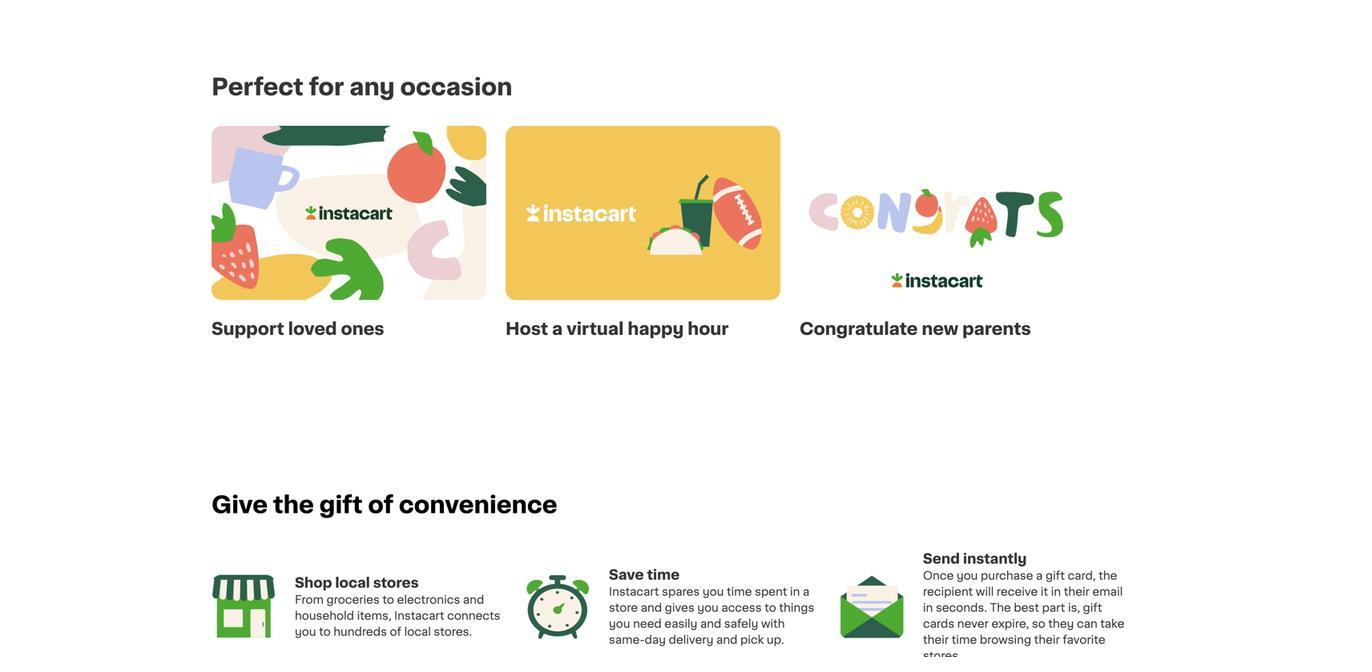 Task type: vqa. For each thing, say whether or not it's contained in the screenshot.
Host a virtual happy hour image
yes



Task type: locate. For each thing, give the bounding box(es) containing it.
to down spent
[[765, 602, 776, 613]]

you right gives
[[698, 602, 719, 613]]

of inside shop local stores from groceries to electronics and household items, instacart connects you to hundreds of local stores.
[[390, 626, 402, 637]]

to
[[383, 594, 394, 605], [765, 602, 776, 613], [319, 626, 331, 637]]

browsing
[[980, 634, 1032, 645]]

a
[[552, 320, 563, 337], [1036, 570, 1043, 581], [803, 586, 810, 597]]

pick
[[741, 634, 764, 645]]

and up 'connects'
[[463, 594, 484, 605]]

2 horizontal spatial gift
[[1083, 602, 1103, 613]]

0 horizontal spatial instacart
[[394, 610, 444, 621]]

give
[[212, 494, 268, 516]]

instacart down save
[[609, 586, 659, 597]]

instacart inside save time instacart spares you time spent in a store and gives you access to things you need easily and safely with same-day delivery and pick up.
[[609, 586, 659, 597]]

1 horizontal spatial the
[[1099, 570, 1118, 581]]

send
[[923, 552, 960, 566]]

instacart down electronics
[[394, 610, 444, 621]]

0 vertical spatial a
[[552, 320, 563, 337]]

stores. inside shop local stores from groceries to electronics and household items, instacart connects you to hundreds of local stores.
[[434, 626, 472, 637]]

1 horizontal spatial time
[[727, 586, 752, 597]]

stores. down cards
[[923, 650, 962, 657]]

congratulate
[[800, 320, 918, 337]]

1 horizontal spatial stores.
[[923, 650, 962, 657]]

0 vertical spatial stores.
[[434, 626, 472, 637]]

in
[[790, 586, 800, 597], [1051, 586, 1061, 597], [923, 602, 933, 613]]

email
[[1093, 586, 1123, 597]]

spent
[[755, 586, 787, 597]]

save time image
[[526, 575, 590, 639]]

0 vertical spatial local
[[335, 576, 370, 590]]

1 horizontal spatial to
[[383, 594, 394, 605]]

shop local stores image
[[212, 575, 276, 639]]

in up cards
[[923, 602, 933, 613]]

take
[[1101, 618, 1125, 629]]

is,
[[1068, 602, 1080, 613]]

instantly
[[963, 552, 1027, 566]]

card,
[[1068, 570, 1096, 581]]

ones
[[341, 320, 384, 337]]

you
[[957, 570, 978, 581], [703, 586, 724, 597], [698, 602, 719, 613], [609, 618, 630, 629], [295, 626, 316, 637]]

you down household
[[295, 626, 316, 637]]

1 vertical spatial gift
[[1046, 570, 1065, 581]]

0 vertical spatial time
[[647, 568, 680, 582]]

host
[[506, 320, 548, 337]]

a up "it"
[[1036, 570, 1043, 581]]

you up 'will'
[[957, 570, 978, 581]]

happy
[[628, 320, 684, 337]]

in inside save time instacart spares you time spent in a store and gives you access to things you need easily and safely with same-day delivery and pick up.
[[790, 586, 800, 597]]

to down household
[[319, 626, 331, 637]]

1 vertical spatial of
[[390, 626, 402, 637]]

local
[[335, 576, 370, 590], [404, 626, 431, 637]]

2 horizontal spatial their
[[1064, 586, 1090, 597]]

day
[[645, 634, 666, 645]]

1 vertical spatial instacart
[[394, 610, 444, 621]]

once
[[923, 570, 954, 581]]

to down "stores"
[[383, 594, 394, 605]]

0 vertical spatial of
[[368, 494, 394, 516]]

seconds.
[[936, 602, 987, 613]]

never
[[958, 618, 989, 629]]

shop
[[295, 576, 332, 590]]

1 vertical spatial stores.
[[923, 650, 962, 657]]

for
[[309, 76, 344, 99]]

0 horizontal spatial a
[[552, 320, 563, 337]]

congratulate new parents
[[800, 320, 1031, 337]]

so
[[1032, 618, 1046, 629]]

send instantly once you purchase a gift card, the recipient will receive it in their email in seconds. the best part is, gift cards never expire, so they can take their time browsing their favorite stores.
[[923, 552, 1125, 657]]

save time instacart spares you time spent in a store and gives you access to things you need easily and safely with same-day delivery and pick up.
[[609, 568, 815, 645]]

things
[[779, 602, 815, 613]]

local down electronics
[[404, 626, 431, 637]]

2 vertical spatial time
[[952, 634, 977, 645]]

can
[[1077, 618, 1098, 629]]

2 horizontal spatial time
[[952, 634, 977, 645]]

instacart
[[609, 586, 659, 597], [394, 610, 444, 621]]

time up access
[[727, 586, 752, 597]]

the up email
[[1099, 570, 1118, 581]]

their down so
[[1034, 634, 1060, 645]]

part
[[1042, 602, 1065, 613]]

gift
[[319, 494, 363, 516], [1046, 570, 1065, 581], [1083, 602, 1103, 613]]

delivery
[[669, 634, 714, 645]]

of down items,
[[390, 626, 402, 637]]

support
[[212, 320, 284, 337]]

1 vertical spatial the
[[1099, 570, 1118, 581]]

in right "it"
[[1051, 586, 1061, 597]]

1 horizontal spatial in
[[923, 602, 933, 613]]

1 vertical spatial time
[[727, 586, 752, 597]]

time up the spares
[[647, 568, 680, 582]]

stores. down 'connects'
[[434, 626, 472, 637]]

their down cards
[[923, 634, 949, 645]]

in up things
[[790, 586, 800, 597]]

1 horizontal spatial local
[[404, 626, 431, 637]]

items,
[[357, 610, 391, 621]]

it
[[1041, 586, 1048, 597]]

a right host
[[552, 320, 563, 337]]

the right give
[[273, 494, 314, 516]]

up.
[[767, 634, 784, 645]]

virtual
[[567, 320, 624, 337]]

1 vertical spatial a
[[1036, 570, 1043, 581]]

local up groceries
[[335, 576, 370, 590]]

to inside save time instacart spares you time spent in a store and gives you access to things you need easily and safely with same-day delivery and pick up.
[[765, 602, 776, 613]]

of up "stores"
[[368, 494, 394, 516]]

store
[[609, 602, 638, 613]]

you down store
[[609, 618, 630, 629]]

send instantly image
[[840, 575, 904, 639]]

with
[[761, 618, 785, 629]]

2 horizontal spatial a
[[1036, 570, 1043, 581]]

and
[[463, 594, 484, 605], [641, 602, 662, 613], [700, 618, 722, 629], [717, 634, 738, 645]]

of
[[368, 494, 394, 516], [390, 626, 402, 637]]

their
[[1064, 586, 1090, 597], [923, 634, 949, 645], [1034, 634, 1060, 645]]

1 horizontal spatial gift
[[1046, 570, 1065, 581]]

0 vertical spatial gift
[[319, 494, 363, 516]]

their up is,
[[1064, 586, 1090, 597]]

purchase
[[981, 570, 1034, 581]]

you right the spares
[[703, 586, 724, 597]]

0 vertical spatial the
[[273, 494, 314, 516]]

stores
[[373, 576, 419, 590]]

a up things
[[803, 586, 810, 597]]

time
[[647, 568, 680, 582], [727, 586, 752, 597], [952, 634, 977, 645]]

0 horizontal spatial stores.
[[434, 626, 472, 637]]

time down 'never'
[[952, 634, 977, 645]]

0 horizontal spatial to
[[319, 626, 331, 637]]

0 horizontal spatial in
[[790, 586, 800, 597]]

the
[[273, 494, 314, 516], [1099, 570, 1118, 581]]

a inside save time instacart spares you time spent in a store and gives you access to things you need easily and safely with same-day delivery and pick up.
[[803, 586, 810, 597]]

parents
[[963, 320, 1031, 337]]

stores.
[[434, 626, 472, 637], [923, 650, 962, 657]]

2 vertical spatial a
[[803, 586, 810, 597]]

0 vertical spatial instacart
[[609, 586, 659, 597]]

convenience
[[399, 494, 557, 516]]

1 horizontal spatial a
[[803, 586, 810, 597]]

1 vertical spatial local
[[404, 626, 431, 637]]

2 horizontal spatial to
[[765, 602, 776, 613]]

0 horizontal spatial local
[[335, 576, 370, 590]]

1 horizontal spatial instacart
[[609, 586, 659, 597]]



Task type: describe. For each thing, give the bounding box(es) containing it.
support loved ones
[[212, 320, 384, 337]]

any
[[350, 76, 395, 99]]

spares
[[662, 586, 700, 597]]

easily
[[665, 618, 698, 629]]

host a virtual happy hour
[[506, 320, 729, 337]]

safely
[[724, 618, 758, 629]]

0 horizontal spatial gift
[[319, 494, 363, 516]]

the
[[990, 602, 1011, 613]]

and inside shop local stores from groceries to electronics and household items, instacart connects you to hundreds of local stores.
[[463, 594, 484, 605]]

instacart inside shop local stores from groceries to electronics and household items, instacart connects you to hundreds of local stores.
[[394, 610, 444, 621]]

they
[[1049, 618, 1074, 629]]

occasion
[[400, 76, 512, 99]]

congratulate new parents image
[[800, 126, 1075, 300]]

you inside send instantly once you purchase a gift card, the recipient will receive it in their email in seconds. the best part is, gift cards never expire, so they can take their time browsing their favorite stores.
[[957, 570, 978, 581]]

2 vertical spatial gift
[[1083, 602, 1103, 613]]

hundreds
[[334, 626, 387, 637]]

same-
[[609, 634, 645, 645]]

shop local stores from groceries to electronics and household items, instacart connects you to hundreds of local stores.
[[295, 576, 500, 637]]

new
[[922, 320, 959, 337]]

time inside send instantly once you purchase a gift card, the recipient will receive it in their email in seconds. the best part is, gift cards never expire, so they can take their time browsing their favorite stores.
[[952, 634, 977, 645]]

support loved ones image
[[212, 126, 486, 300]]

host a virtual happy hour image
[[506, 126, 781, 300]]

2 horizontal spatial in
[[1051, 586, 1061, 597]]

need
[[633, 618, 662, 629]]

electronics
[[397, 594, 460, 605]]

and down safely
[[717, 634, 738, 645]]

perfect for any occasion
[[212, 76, 512, 99]]

the inside send instantly once you purchase a gift card, the recipient will receive it in their email in seconds. the best part is, gift cards never expire, so they can take their time browsing their favorite stores.
[[1099, 570, 1118, 581]]

and up need at bottom left
[[641, 602, 662, 613]]

and up "delivery"
[[700, 618, 722, 629]]

0 horizontal spatial the
[[273, 494, 314, 516]]

stores. inside send instantly once you purchase a gift card, the recipient will receive it in their email in seconds. the best part is, gift cards never expire, so they can take their time browsing their favorite stores.
[[923, 650, 962, 657]]

receive
[[997, 586, 1038, 597]]

0 horizontal spatial their
[[923, 634, 949, 645]]

from
[[295, 594, 324, 605]]

you inside shop local stores from groceries to electronics and household items, instacart connects you to hundreds of local stores.
[[295, 626, 316, 637]]

perfect
[[212, 76, 304, 99]]

cards
[[923, 618, 955, 629]]

recipient
[[923, 586, 973, 597]]

save
[[609, 568, 644, 582]]

connects
[[447, 610, 500, 621]]

0 horizontal spatial time
[[647, 568, 680, 582]]

give the gift of convenience
[[212, 494, 557, 516]]

best
[[1014, 602, 1039, 613]]

hour
[[688, 320, 729, 337]]

a inside send instantly once you purchase a gift card, the recipient will receive it in their email in seconds. the best part is, gift cards never expire, so they can take their time browsing their favorite stores.
[[1036, 570, 1043, 581]]

loved
[[288, 320, 337, 337]]

will
[[976, 586, 994, 597]]

favorite
[[1063, 634, 1106, 645]]

gives
[[665, 602, 695, 613]]

access
[[722, 602, 762, 613]]

expire,
[[992, 618, 1029, 629]]

groceries
[[327, 594, 380, 605]]

1 horizontal spatial their
[[1034, 634, 1060, 645]]

household
[[295, 610, 354, 621]]



